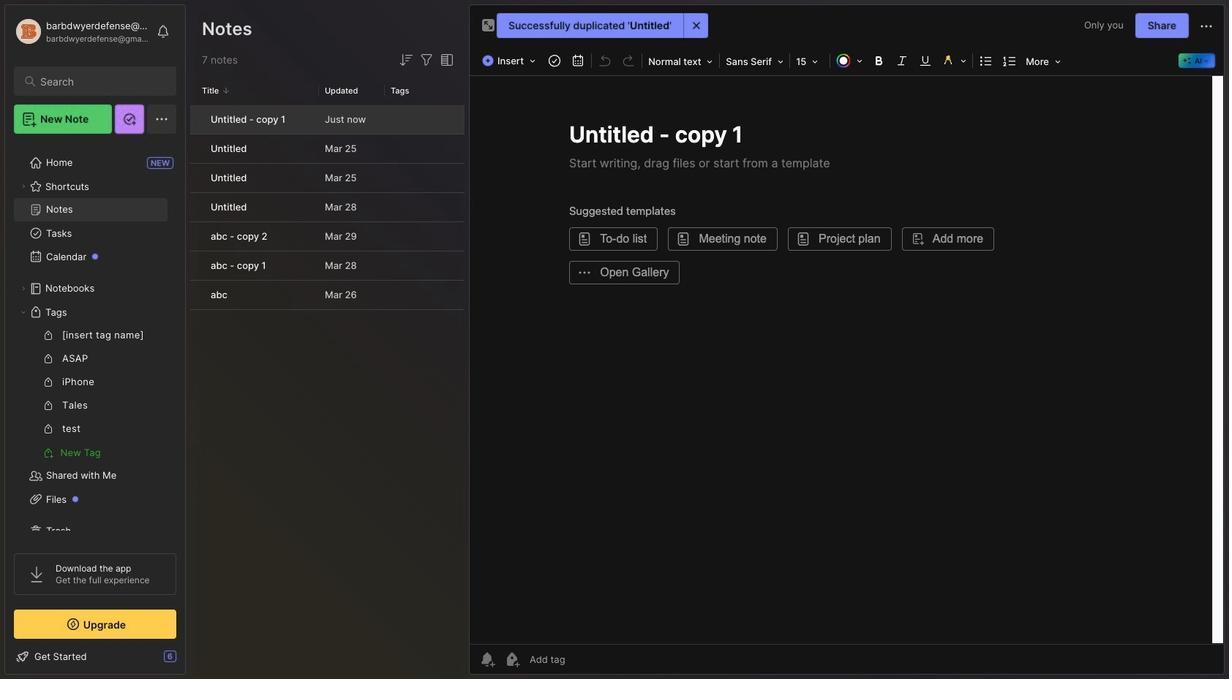 Task type: vqa. For each thing, say whether or not it's contained in the screenshot.
Upgrade corresponding to Upgrade now to create unlimited notes and notebooks!
no



Task type: describe. For each thing, give the bounding box(es) containing it.
More actions field
[[1198, 16, 1215, 35]]

main element
[[0, 0, 190, 680]]

Heading level field
[[644, 51, 718, 72]]

numbered list image
[[999, 50, 1020, 71]]

Help and Learning task checklist field
[[5, 645, 185, 669]]

Search text field
[[40, 75, 163, 89]]

task image
[[544, 50, 565, 71]]

Sort options field
[[397, 51, 415, 69]]

add filters image
[[418, 51, 435, 69]]

expand notebooks image
[[19, 285, 28, 293]]

Font color field
[[832, 50, 867, 71]]

Account field
[[14, 17, 149, 46]]

expand note image
[[480, 17, 498, 34]]

Add tag field
[[528, 653, 639, 667]]

4 cell from the top
[[190, 193, 202, 222]]

tree inside main element
[[5, 143, 185, 552]]

more actions image
[[1198, 17, 1215, 35]]

2 cell from the top
[[190, 135, 202, 163]]

More field
[[1021, 51, 1065, 72]]

1 cell from the top
[[190, 105, 202, 134]]

none search field inside main element
[[40, 72, 163, 90]]



Task type: locate. For each thing, give the bounding box(es) containing it.
View options field
[[435, 51, 456, 69]]

Insert field
[[478, 50, 543, 71]]

7 cell from the top
[[190, 281, 202, 309]]

note window element
[[469, 4, 1225, 679]]

bold image
[[869, 50, 889, 71]]

group inside main element
[[14, 324, 168, 465]]

Note Editor text field
[[470, 75, 1224, 645]]

None search field
[[40, 72, 163, 90]]

italic image
[[892, 50, 912, 71]]

Add filters field
[[418, 51, 435, 69]]

add tag image
[[503, 651, 521, 669]]

6 cell from the top
[[190, 252, 202, 280]]

Font family field
[[721, 51, 788, 72]]

3 cell from the top
[[190, 164, 202, 192]]

add a reminder image
[[478, 651, 496, 669]]

calendar event image
[[568, 50, 588, 71]]

alert
[[497, 13, 708, 38]]

tree
[[5, 143, 185, 552]]

Highlight field
[[937, 50, 971, 71]]

group
[[14, 324, 168, 465]]

Font size field
[[792, 51, 828, 72]]

expand tags image
[[19, 308, 28, 317]]

5 cell from the top
[[190, 222, 202, 251]]

click to collapse image
[[185, 653, 196, 670]]

bulleted list image
[[976, 50, 997, 71]]

cell
[[190, 105, 202, 134], [190, 135, 202, 163], [190, 164, 202, 192], [190, 193, 202, 222], [190, 222, 202, 251], [190, 252, 202, 280], [190, 281, 202, 309]]

underline image
[[915, 50, 936, 71]]

row group
[[190, 105, 465, 311]]



